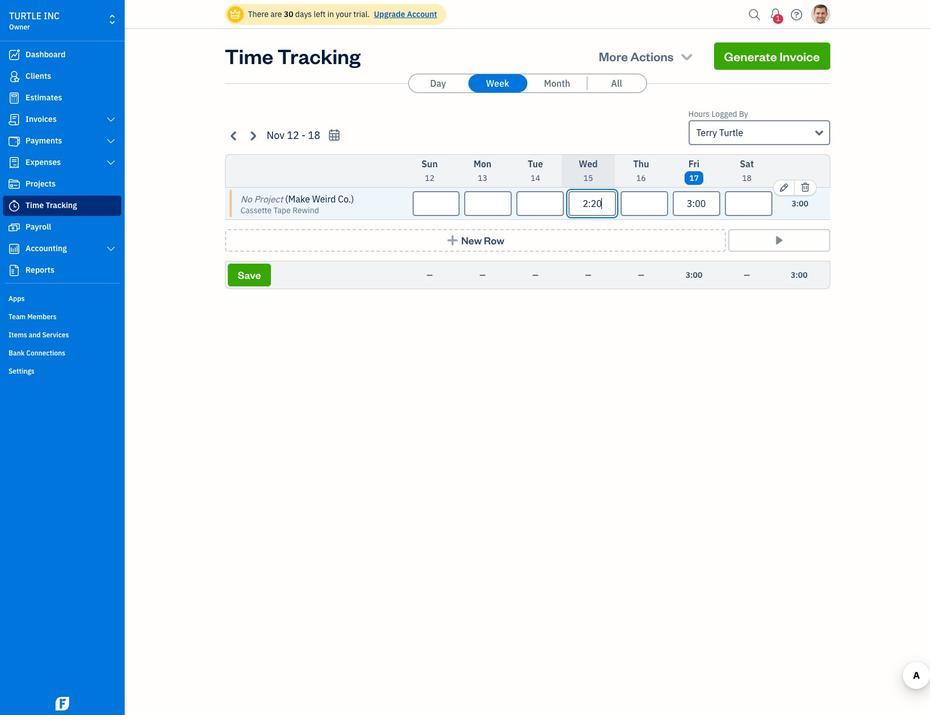 Task type: locate. For each thing, give the bounding box(es) containing it.
tracking down "projects" link
[[46, 200, 77, 210]]

0 vertical spatial 12
[[287, 129, 299, 142]]

mon 13
[[474, 158, 492, 183]]

0 horizontal spatial time tracking
[[26, 200, 77, 210]]

expenses
[[26, 157, 61, 167]]

estimates
[[26, 92, 62, 103]]

duration text field down 16
[[621, 191, 669, 216]]

tracking
[[278, 43, 361, 69], [46, 200, 77, 210]]

accounting
[[26, 243, 67, 254]]

2 vertical spatial chevron large down image
[[106, 158, 116, 167]]

chevron large down image for payments
[[106, 137, 116, 146]]

wed 15
[[579, 158, 598, 183]]

1 vertical spatial chevron large down image
[[106, 137, 116, 146]]

projects link
[[3, 174, 121, 195]]

co.
[[338, 193, 351, 205]]

chevron large down image inside expenses "link"
[[106, 158, 116, 167]]

report image
[[7, 265, 21, 276]]

and
[[29, 331, 41, 339]]

save
[[238, 268, 261, 281]]

terry turtle
[[697, 127, 744, 138]]

1 vertical spatial time tracking
[[26, 200, 77, 210]]

hours
[[689, 109, 710, 119]]

1 horizontal spatial duration text field
[[569, 191, 616, 216]]

day
[[431, 78, 446, 89]]

client image
[[7, 71, 21, 82]]

chevron large down image for invoices
[[106, 115, 116, 124]]

next week image
[[246, 129, 259, 142]]

18 right -
[[308, 129, 321, 142]]

week link
[[468, 74, 527, 92]]

1 chevron large down image from the top
[[106, 115, 116, 124]]

18 down sat
[[743, 173, 752, 183]]

nov 12 - 18
[[267, 129, 321, 142]]

generate invoice button
[[714, 43, 831, 70]]

12 for nov
[[287, 129, 299, 142]]

chevron large down image
[[106, 244, 116, 254]]

1 horizontal spatial time
[[225, 43, 273, 69]]

time tracking down "projects" link
[[26, 200, 77, 210]]

1 horizontal spatial 12
[[425, 173, 435, 183]]

13
[[478, 173, 488, 183]]

are
[[271, 9, 282, 19]]

items and services
[[9, 331, 69, 339]]

clients
[[26, 71, 51, 81]]

payroll
[[26, 222, 51, 232]]

time right timer icon
[[26, 200, 44, 210]]

1 horizontal spatial tracking
[[278, 43, 361, 69]]

0 horizontal spatial duration text field
[[517, 191, 564, 216]]

turtle
[[720, 127, 744, 138]]

1 horizontal spatial 18
[[743, 173, 752, 183]]

duration text field down 15
[[569, 191, 616, 216]]

time tracking down 30
[[225, 43, 361, 69]]

chevron large down image
[[106, 115, 116, 124], [106, 137, 116, 146], [106, 158, 116, 167]]

duration text field down sun 12
[[413, 191, 460, 216]]

0 horizontal spatial 12
[[287, 129, 299, 142]]

payments link
[[3, 131, 121, 151]]

chevron large down image for expenses
[[106, 158, 116, 167]]

connections
[[26, 349, 65, 357]]

tracking inside main element
[[46, 200, 77, 210]]

3 chevron large down image from the top
[[106, 158, 116, 167]]

items
[[9, 331, 27, 339]]

month
[[544, 78, 571, 89]]

chart image
[[7, 243, 21, 255]]

payments
[[26, 136, 62, 146]]

generate
[[725, 48, 778, 64]]

1 vertical spatial 18
[[743, 173, 752, 183]]

0 horizontal spatial 18
[[308, 129, 321, 142]]

search image
[[746, 6, 764, 23]]

estimate image
[[7, 92, 21, 104]]

chevron large down image inside payments link
[[106, 137, 116, 146]]

main element
[[0, 0, 153, 715]]

1 vertical spatial time
[[26, 200, 44, 210]]

apps
[[9, 294, 25, 303]]

chevron large down image up "projects" link
[[106, 158, 116, 167]]

team members link
[[3, 308, 121, 325]]

new row
[[461, 234, 505, 247]]

reports
[[26, 265, 54, 275]]

Duration text field
[[413, 191, 460, 216], [465, 191, 512, 216], [621, 191, 669, 216], [673, 191, 721, 216], [725, 191, 773, 216]]

2 duration text field from the left
[[569, 191, 616, 216]]

12 inside sun 12
[[425, 173, 435, 183]]

time tracking link
[[3, 196, 121, 216]]

there
[[248, 9, 269, 19]]

clients link
[[3, 66, 121, 87]]

expenses link
[[3, 153, 121, 173]]

chevron large down image up expenses "link"
[[106, 137, 116, 146]]

tue
[[528, 158, 543, 170]]

duration text field down sat 18
[[725, 191, 773, 216]]

18 inside sat 18
[[743, 173, 752, 183]]

there are 30 days left in your trial. upgrade account
[[248, 9, 437, 19]]

dashboard image
[[7, 49, 21, 61]]

nov
[[267, 129, 285, 142]]

apps link
[[3, 290, 121, 307]]

3:00
[[792, 199, 809, 209], [686, 270, 703, 280], [791, 270, 808, 280]]

chevron large down image down estimates 'link'
[[106, 115, 116, 124]]

0 horizontal spatial tracking
[[46, 200, 77, 210]]

0 vertical spatial time
[[225, 43, 273, 69]]

all link
[[588, 74, 647, 92]]

1 vertical spatial tracking
[[46, 200, 77, 210]]

1 duration text field from the left
[[413, 191, 460, 216]]

1 duration text field from the left
[[517, 191, 564, 216]]

mon
[[474, 158, 492, 170]]

12 down sun
[[425, 173, 435, 183]]

time down there
[[225, 43, 273, 69]]

edit image
[[780, 181, 789, 195]]

1 vertical spatial 12
[[425, 173, 435, 183]]

time
[[225, 43, 273, 69], [26, 200, 44, 210]]

2 chevron large down image from the top
[[106, 137, 116, 146]]

by
[[740, 109, 749, 119]]

0 vertical spatial 18
[[308, 129, 321, 142]]

payroll link
[[3, 217, 121, 238]]

12
[[287, 129, 299, 142], [425, 173, 435, 183]]

all
[[611, 78, 623, 89]]

duration text field down 14
[[517, 191, 564, 216]]

duration text field down 13
[[465, 191, 512, 216]]

time tracking
[[225, 43, 361, 69], [26, 200, 77, 210]]

0 vertical spatial time tracking
[[225, 43, 361, 69]]

duration text field down 17
[[673, 191, 721, 216]]

invoice
[[780, 48, 820, 64]]

0 vertical spatial chevron large down image
[[106, 115, 116, 124]]

fri 17
[[689, 158, 700, 183]]

Duration text field
[[517, 191, 564, 216], [569, 191, 616, 216]]

18
[[308, 129, 321, 142], [743, 173, 752, 183]]

)
[[351, 193, 354, 205]]

—
[[427, 270, 433, 280], [480, 270, 486, 280], [533, 270, 539, 280], [586, 270, 592, 280], [638, 270, 645, 280], [744, 270, 750, 280]]

tracking down left
[[278, 43, 361, 69]]

12 left -
[[287, 129, 299, 142]]

0 horizontal spatial time
[[26, 200, 44, 210]]

services
[[42, 331, 69, 339]]

terry
[[697, 127, 718, 138]]



Task type: describe. For each thing, give the bounding box(es) containing it.
settings link
[[3, 362, 121, 379]]

1 horizontal spatial time tracking
[[225, 43, 361, 69]]

invoices
[[26, 114, 57, 124]]

go to help image
[[788, 6, 806, 23]]

-
[[302, 129, 306, 142]]

owner
[[9, 23, 30, 31]]

month link
[[528, 74, 587, 92]]

plus image
[[446, 235, 459, 246]]

start timer image
[[773, 235, 786, 246]]

time inside main element
[[26, 200, 44, 210]]

upgrade account link
[[372, 9, 437, 19]]

invoice image
[[7, 114, 21, 125]]

no
[[241, 193, 252, 205]]

4 duration text field from the left
[[673, 191, 721, 216]]

team
[[9, 312, 26, 321]]

3 — from the left
[[533, 270, 539, 280]]

dashboard
[[26, 49, 66, 60]]

12 for sun
[[425, 173, 435, 183]]

bank connections
[[9, 349, 65, 357]]

2 — from the left
[[480, 270, 486, 280]]

members
[[27, 312, 57, 321]]

reports link
[[3, 260, 121, 281]]

15
[[584, 173, 593, 183]]

fri
[[689, 158, 700, 170]]

cassette
[[241, 205, 272, 216]]

hours logged by
[[689, 109, 749, 119]]

left
[[314, 9, 326, 19]]

day link
[[409, 74, 468, 92]]

bank
[[9, 349, 25, 357]]

make
[[288, 193, 310, 205]]

sat
[[740, 158, 754, 170]]

days
[[295, 9, 312, 19]]

14
[[531, 173, 541, 183]]

team members
[[9, 312, 57, 321]]

row
[[484, 234, 505, 247]]

account
[[407, 9, 437, 19]]

projects
[[26, 179, 56, 189]]

(
[[285, 193, 288, 205]]

timer image
[[7, 200, 21, 212]]

1 — from the left
[[427, 270, 433, 280]]

wed
[[579, 158, 598, 170]]

logged
[[712, 109, 738, 119]]

trial.
[[354, 9, 370, 19]]

choose a date image
[[328, 129, 341, 142]]

more actions button
[[589, 43, 705, 70]]

thu
[[634, 158, 650, 170]]

payment image
[[7, 136, 21, 147]]

tue 14
[[528, 158, 543, 183]]

freshbooks image
[[53, 697, 71, 711]]

thu 16
[[634, 158, 650, 183]]

dashboard link
[[3, 45, 121, 65]]

no project ( make weird co. ) cassette tape rewind
[[241, 193, 354, 216]]

new row button
[[225, 229, 726, 252]]

1
[[777, 14, 781, 23]]

project image
[[7, 179, 21, 190]]

16
[[637, 173, 646, 183]]

more actions
[[599, 48, 674, 64]]

tape
[[274, 205, 291, 216]]

inc
[[44, 10, 60, 22]]

accounting link
[[3, 239, 121, 259]]

2 duration text field from the left
[[465, 191, 512, 216]]

in
[[328, 9, 334, 19]]

new
[[461, 234, 482, 247]]

settings
[[9, 367, 34, 375]]

crown image
[[229, 8, 241, 20]]

sun 12
[[422, 158, 438, 183]]

sun
[[422, 158, 438, 170]]

sat 18
[[740, 158, 754, 183]]

4 — from the left
[[586, 270, 592, 280]]

actions
[[631, 48, 674, 64]]

5 duration text field from the left
[[725, 191, 773, 216]]

money image
[[7, 222, 21, 233]]

more
[[599, 48, 628, 64]]

estimates link
[[3, 88, 121, 108]]

previous week image
[[228, 129, 241, 142]]

week
[[486, 78, 510, 89]]

turtle inc owner
[[9, 10, 60, 31]]

5 — from the left
[[638, 270, 645, 280]]

turtle
[[9, 10, 42, 22]]

expense image
[[7, 157, 21, 168]]

chevrondown image
[[679, 48, 695, 64]]

3 duration text field from the left
[[621, 191, 669, 216]]

your
[[336, 9, 352, 19]]

terry turtle button
[[689, 120, 831, 145]]

weird
[[312, 193, 336, 205]]

bank connections link
[[3, 344, 121, 361]]

delete image
[[801, 181, 811, 195]]

0 vertical spatial tracking
[[278, 43, 361, 69]]

items and services link
[[3, 326, 121, 343]]

time tracking inside main element
[[26, 200, 77, 210]]

6 — from the left
[[744, 270, 750, 280]]

invoices link
[[3, 109, 121, 130]]



Task type: vqa. For each thing, say whether or not it's contained in the screenshot.
WITH in the run your business from anywhere and have your data automatically synced across all devices with the freshbooks mobile app. mileage tracking is also available for users in specific geographical regions.
no



